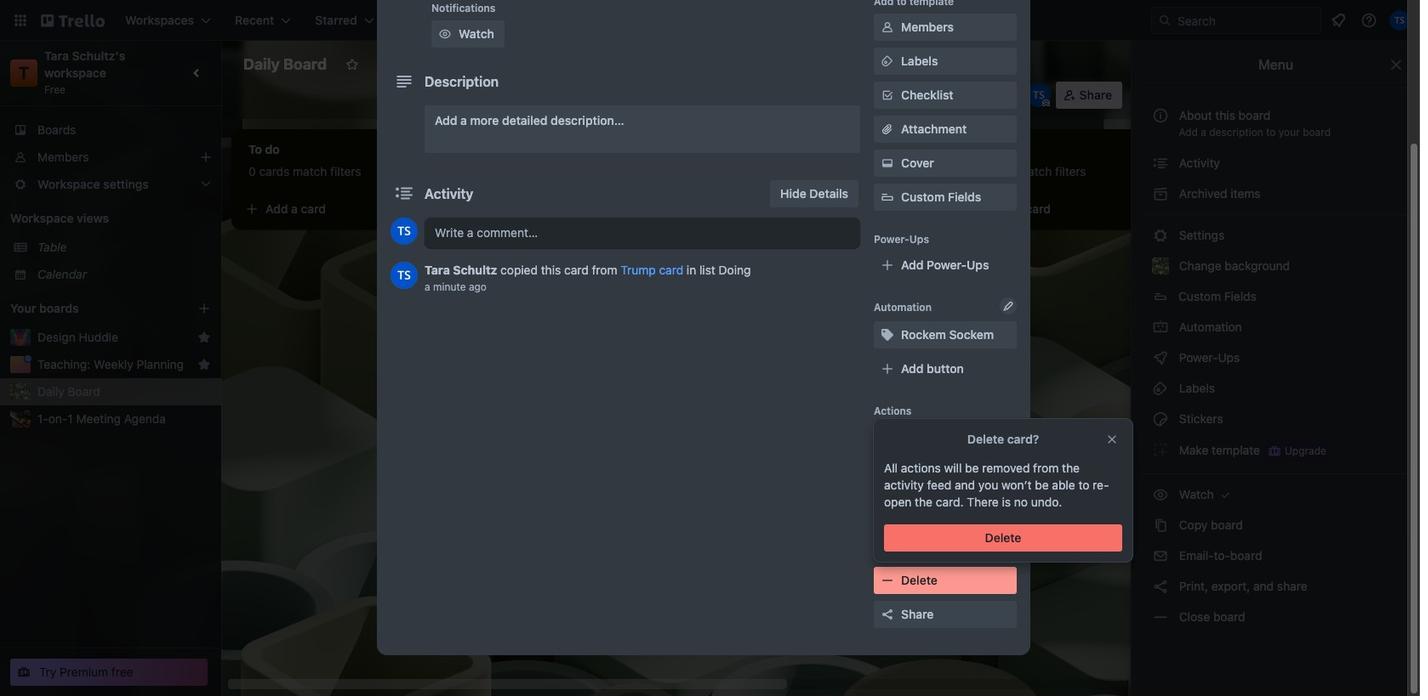 Task type: locate. For each thing, give the bounding box(es) containing it.
from for card
[[592, 263, 617, 277]]

sm image inside watch button
[[436, 26, 453, 43]]

tara inside tara schultz's workspace free
[[44, 48, 69, 63]]

1 horizontal spatial fields
[[1224, 289, 1257, 304]]

share
[[1277, 579, 1307, 594]]

archived
[[1179, 186, 1227, 201]]

0 vertical spatial custom fields button
[[874, 189, 1017, 206]]

share button
[[1056, 82, 1122, 109], [874, 602, 1017, 629]]

0 vertical spatial list
[[699, 263, 715, 277]]

3 add a card from the left
[[749, 202, 809, 216]]

0 horizontal spatial delete
[[901, 573, 937, 588]]

checklist link
[[874, 82, 1017, 109]]

4 add a card button from the left
[[963, 196, 1154, 223]]

2 add a card from the left
[[507, 202, 568, 216]]

add button
[[901, 362, 964, 376]]

and inside all actions will be removed from the activity feed and you won't be able to re- open the card. there is no undo.
[[955, 478, 975, 493]]

2 starred icon image from the top
[[197, 358, 211, 372]]

sm image inside hide from list link
[[879, 539, 896, 556]]

watch link
[[1142, 482, 1410, 509]]

1 horizontal spatial match
[[776, 164, 810, 179]]

1 horizontal spatial custom fields
[[1178, 289, 1257, 304]]

and
[[955, 478, 975, 493], [1253, 579, 1274, 594]]

starred icon image down 'add board' image
[[197, 331, 211, 345]]

from up delete "link"
[[930, 539, 957, 554]]

change background
[[1176, 259, 1290, 273]]

list right in
[[699, 263, 715, 277]]

1 add a card from the left
[[265, 202, 326, 216]]

starred icon image right planning
[[197, 358, 211, 372]]

design huddle button
[[37, 329, 191, 346]]

delete inside "link"
[[901, 573, 937, 588]]

2 0 cards match filters from the left
[[732, 164, 845, 179]]

close board
[[1176, 610, 1245, 625]]

daily board left star or unstar board image
[[243, 55, 327, 73]]

will
[[944, 461, 962, 476]]

1 vertical spatial hide
[[901, 539, 927, 554]]

1 vertical spatial this
[[541, 263, 561, 277]]

1 horizontal spatial custom
[[1178, 289, 1221, 304]]

be right the will
[[965, 461, 979, 476]]

2 horizontal spatial 0 cards match filters
[[973, 164, 1086, 179]]

1 vertical spatial members link
[[0, 144, 221, 171]]

sm image
[[879, 19, 896, 36], [436, 26, 453, 43], [879, 53, 896, 70], [1152, 155, 1169, 172], [1152, 227, 1169, 244], [1152, 319, 1169, 336], [879, 327, 896, 344], [1152, 380, 1169, 397], [1152, 411, 1169, 428], [1152, 442, 1169, 459], [879, 463, 896, 480], [1152, 487, 1169, 504], [879, 497, 896, 514], [1152, 517, 1169, 534], [879, 573, 896, 590], [1152, 579, 1169, 596], [1152, 609, 1169, 626]]

archived items link
[[1142, 180, 1410, 208]]

watch button
[[431, 20, 504, 48]]

2 horizontal spatial match
[[1018, 164, 1052, 179]]

ups up add power-ups
[[909, 233, 929, 246]]

add a card button
[[238, 196, 429, 223], [480, 196, 670, 223], [722, 196, 912, 223], [963, 196, 1154, 223]]

1 add a card button from the left
[[238, 196, 429, 223]]

close
[[1179, 610, 1210, 625]]

the down feed
[[915, 495, 933, 510]]

sm image inside automation link
[[1152, 319, 1169, 336]]

power-ups up stickers
[[1176, 351, 1243, 365]]

hide details
[[780, 186, 848, 201]]

to inside all actions will be removed from the activity feed and you won't be able to re- open the card. there is no undo.
[[1078, 478, 1089, 493]]

cards
[[259, 164, 290, 179], [742, 164, 773, 179], [984, 164, 1014, 179]]

1 vertical spatial labels link
[[1142, 375, 1410, 402]]

sm image for automation link
[[1152, 319, 1169, 336]]

Board name text field
[[235, 51, 335, 78]]

1 horizontal spatial custom fields button
[[1142, 283, 1410, 311]]

2 match from the left
[[776, 164, 810, 179]]

workspace
[[44, 66, 106, 80]]

to left 're-'
[[1078, 478, 1089, 493]]

1 horizontal spatial filters
[[813, 164, 845, 179]]

0 horizontal spatial cards
[[259, 164, 290, 179]]

power- up add a more detailed description… link
[[673, 88, 713, 102]]

sm image inside delete "link"
[[879, 573, 896, 590]]

filters
[[877, 88, 911, 102]]

starred icon image
[[197, 331, 211, 345], [197, 358, 211, 372]]

actions
[[901, 461, 941, 476]]

1 vertical spatial activity
[[425, 186, 473, 202]]

0 horizontal spatial 0 cards match filters
[[248, 164, 361, 179]]

labels up checklist
[[901, 54, 938, 68]]

1 match from the left
[[293, 164, 327, 179]]

1 vertical spatial custom
[[1178, 289, 1221, 304]]

power- up add power-ups
[[874, 233, 909, 246]]

labels link down power-ups link at the right of page
[[1142, 375, 1410, 402]]

filters for 3rd create from template… image from left
[[813, 164, 845, 179]]

make template
[[1176, 443, 1260, 457]]

free
[[111, 665, 133, 680]]

this up description
[[1215, 108, 1235, 123]]

members down boards
[[37, 150, 89, 164]]

try
[[39, 665, 57, 680]]

delete up removed
[[967, 432, 1004, 447]]

members up checklist
[[901, 20, 954, 34]]

add a card button for 3rd create from template… image from left
[[722, 196, 912, 223]]

sm image inside "watch" link
[[1152, 487, 1169, 504]]

add a card button for first create from template… image from the left
[[238, 196, 429, 223]]

tara schultz (taraschultz7) image
[[1389, 10, 1410, 31], [391, 218, 418, 245], [391, 262, 418, 289]]

custom fields down cover "link"
[[901, 190, 981, 204]]

button
[[927, 362, 964, 376]]

board
[[283, 55, 327, 73], [68, 385, 100, 399]]

custom for cover "link"
[[901, 190, 945, 204]]

copied
[[500, 263, 538, 277]]

custom fields
[[901, 190, 981, 204], [1178, 289, 1257, 304]]

sm image inside automation button
[[749, 82, 773, 106]]

copy for copy
[[901, 464, 930, 478]]

teaching:
[[37, 357, 90, 372]]

power-ups link
[[1142, 345, 1410, 372]]

copy
[[901, 464, 930, 478], [1179, 518, 1208, 533]]

sm image for the stickers link
[[1152, 411, 1169, 428]]

sm image inside email-to-board link
[[1152, 548, 1169, 565]]

0 vertical spatial from
[[592, 263, 617, 277]]

watch up copy board
[[1176, 488, 1217, 502]]

3 0 cards match filters from the left
[[973, 164, 1086, 179]]

1 starred icon image from the top
[[197, 331, 211, 345]]

1 horizontal spatial list
[[960, 539, 976, 554]]

sm image inside "settings" link
[[1152, 227, 1169, 244]]

add a card
[[265, 202, 326, 216], [507, 202, 568, 216], [749, 202, 809, 216], [990, 202, 1051, 216]]

power-ups inside button
[[673, 88, 735, 102]]

tara schultz (taraschultz7) image
[[1027, 83, 1051, 107]]

sm image inside 'print, export, and share' link
[[1152, 579, 1169, 596]]

sm image for activity link
[[1152, 155, 1169, 172]]

delete for delete card?
[[967, 432, 1004, 447]]

hide down template
[[901, 539, 927, 554]]

weekly
[[94, 357, 133, 372]]

1 vertical spatial tara
[[425, 263, 450, 277]]

1 0 cards match filters from the left
[[248, 164, 361, 179]]

0 vertical spatial automation
[[773, 88, 837, 102]]

1 horizontal spatial hide
[[901, 539, 927, 554]]

0 vertical spatial and
[[955, 478, 975, 493]]

from left "trump"
[[592, 263, 617, 277]]

power- inside button
[[673, 88, 713, 102]]

tara for schultz's
[[44, 48, 69, 63]]

3 add a card button from the left
[[722, 196, 912, 223]]

sm image for copy link
[[879, 463, 896, 480]]

1 horizontal spatial labels
[[1176, 381, 1215, 396]]

create button
[[494, 7, 551, 34]]

1 horizontal spatial delete
[[967, 432, 1004, 447]]

0 vertical spatial hide
[[780, 186, 806, 201]]

sm image inside close board link
[[1152, 609, 1169, 626]]

copy right all
[[901, 464, 930, 478]]

power-ups button
[[639, 82, 745, 109]]

2 horizontal spatial filters
[[1055, 164, 1086, 179]]

sm image inside activity link
[[1152, 155, 1169, 172]]

table
[[37, 240, 67, 254]]

1 vertical spatial list
[[960, 539, 976, 554]]

copy up email-
[[1179, 518, 1208, 533]]

star or unstar board image
[[346, 58, 359, 71]]

tara up workspace at the top left of the page
[[44, 48, 69, 63]]

activity up schultz
[[425, 186, 473, 202]]

print, export, and share
[[1176, 579, 1307, 594]]

all
[[884, 461, 898, 476]]

0 vertical spatial board
[[283, 55, 327, 73]]

0 vertical spatial workspace
[[400, 57, 463, 71]]

sm image inside copy link
[[879, 463, 896, 480]]

sm image for email-to-board link at the right bottom of page
[[1152, 548, 1169, 565]]

sm image inside "archived items" link
[[1152, 185, 1169, 203]]

upgrade
[[1285, 445, 1326, 458]]

0 horizontal spatial create from template… image
[[436, 203, 449, 216]]

t
[[19, 63, 29, 83]]

table link
[[37, 239, 211, 256]]

create from template… image down cover
[[919, 203, 933, 216]]

in
[[687, 263, 696, 277]]

board
[[1239, 108, 1271, 123], [1303, 126, 1331, 139], [1211, 518, 1243, 533], [1230, 549, 1262, 563], [1213, 610, 1245, 625]]

hide
[[780, 186, 806, 201], [901, 539, 927, 554]]

from inside the tara schultz copied this card from trump card in list doing a minute ago
[[592, 263, 617, 277]]

schultz
[[453, 263, 497, 277]]

0 horizontal spatial be
[[965, 461, 979, 476]]

list up delete "link"
[[960, 539, 976, 554]]

more
[[470, 113, 499, 128]]

this inside about this board add a description to your board
[[1215, 108, 1235, 123]]

0 vertical spatial labels
[[901, 54, 938, 68]]

to inside about this board add a description to your board
[[1266, 126, 1276, 139]]

0 horizontal spatial automation
[[773, 88, 837, 102]]

1 horizontal spatial 0 cards match filters
[[732, 164, 845, 179]]

sm image for automation button on the top right of page
[[749, 82, 773, 106]]

1 vertical spatial daily board
[[37, 385, 100, 399]]

sm image inside "template" button
[[879, 497, 896, 514]]

workspace up description
[[400, 57, 463, 71]]

0 horizontal spatial copy
[[901, 464, 930, 478]]

sm image inside "watch" link
[[1217, 487, 1234, 504]]

sm image inside the copy board link
[[1152, 517, 1169, 534]]

0 horizontal spatial custom fields button
[[874, 189, 1017, 206]]

activity link
[[1142, 150, 1410, 177]]

fields down cover "link"
[[948, 190, 981, 204]]

trump card link
[[621, 263, 683, 277]]

workspace visible
[[400, 57, 502, 71]]

trump
[[621, 263, 656, 277]]

watch down notifications
[[459, 26, 494, 41]]

0 horizontal spatial activity
[[425, 186, 473, 202]]

sm image inside checklist link
[[879, 87, 896, 104]]

0 vertical spatial starred icon image
[[197, 331, 211, 345]]

list inside the tara schultz copied this card from trump card in list doing a minute ago
[[699, 263, 715, 277]]

power-ups up add a more detailed description… link
[[673, 88, 735, 102]]

template
[[901, 498, 953, 512]]

sm image inside rockem sockem button
[[879, 327, 896, 344]]

1 horizontal spatial board
[[283, 55, 327, 73]]

0 horizontal spatial watch
[[459, 26, 494, 41]]

starred icon image for teaching: weekly planning
[[197, 358, 211, 372]]

create from template… image up minute
[[436, 203, 449, 216]]

sm image for "settings" link
[[1152, 227, 1169, 244]]

sm image for hide from list link
[[879, 539, 896, 556]]

premium
[[60, 665, 108, 680]]

members link down boards
[[0, 144, 221, 171]]

copy board link
[[1142, 512, 1410, 539]]

from inside all actions will be removed from the activity feed and you won't be able to re- open the card. there is no undo.
[[1033, 461, 1059, 476]]

automation link
[[1142, 314, 1410, 341]]

0 horizontal spatial custom fields
[[901, 190, 981, 204]]

1 horizontal spatial from
[[930, 539, 957, 554]]

calendar
[[37, 267, 87, 282]]

1 horizontal spatial activity
[[1176, 156, 1220, 170]]

ups left automation button on the top right of page
[[713, 88, 735, 102]]

1 horizontal spatial power-ups
[[874, 233, 929, 246]]

1 vertical spatial delete
[[901, 573, 937, 588]]

0 cards match filters for 3rd create from template… image from left
[[732, 164, 845, 179]]

tara up minute
[[425, 263, 450, 277]]

0 horizontal spatial workspace
[[10, 211, 74, 225]]

boards
[[39, 301, 79, 316]]

list
[[699, 263, 715, 277], [960, 539, 976, 554]]

custom fields button down cover "link"
[[874, 189, 1017, 206]]

0 horizontal spatial the
[[915, 495, 933, 510]]

starred icon image for design huddle
[[197, 331, 211, 345]]

feed
[[927, 478, 952, 493]]

add a more detailed description…
[[435, 113, 624, 128]]

delete down the hide from list on the bottom
[[901, 573, 937, 588]]

share down delete "link"
[[901, 608, 934, 622]]

add board image
[[197, 302, 211, 316]]

share right tara schultz (taraschultz7) image in the top right of the page
[[1079, 88, 1112, 102]]

members link up checklist link
[[874, 14, 1017, 41]]

you
[[978, 478, 998, 493]]

0 horizontal spatial filters
[[330, 164, 361, 179]]

custom down cover
[[901, 190, 945, 204]]

be up the undo.
[[1035, 478, 1049, 493]]

custom fields down change background
[[1178, 289, 1257, 304]]

sm image for close board link
[[1152, 609, 1169, 626]]

the up able
[[1062, 461, 1080, 476]]

2 horizontal spatial create from template… image
[[919, 203, 933, 216]]

share button right tara schultz (taraschultz7) image in the top right of the page
[[1056, 82, 1122, 109]]

0 vertical spatial activity
[[1176, 156, 1220, 170]]

0 horizontal spatial this
[[541, 263, 561, 277]]

0 vertical spatial daily board
[[243, 55, 327, 73]]

1 horizontal spatial to
[[1266, 126, 1276, 139]]

calendar link
[[37, 266, 211, 283]]

hide left details
[[780, 186, 806, 201]]

1 horizontal spatial members
[[901, 20, 954, 34]]

1 vertical spatial workspace
[[10, 211, 74, 225]]

sm image for cover "link"
[[879, 155, 896, 172]]

1 vertical spatial starred icon image
[[197, 358, 211, 372]]

None submit
[[884, 525, 1122, 552]]

labels up stickers
[[1176, 381, 1215, 396]]

1 vertical spatial custom fields button
[[1142, 283, 1410, 311]]

0 vertical spatial to
[[1266, 126, 1276, 139]]

create from template… image up the write a comment text field
[[677, 203, 691, 216]]

daily board
[[243, 55, 327, 73], [37, 385, 100, 399]]

0 vertical spatial the
[[1062, 461, 1080, 476]]

2 cards from the left
[[742, 164, 773, 179]]

sm image for checklist link
[[879, 87, 896, 104]]

sm image for 'print, export, and share' link
[[1152, 579, 1169, 596]]

this
[[1215, 108, 1235, 123], [541, 263, 561, 277]]

add a card for 3rd create from template… image from left
[[749, 202, 809, 216]]

sm image for power-ups link at the right of page
[[1152, 350, 1169, 367]]

2 horizontal spatial power-ups
[[1176, 351, 1243, 365]]

won't
[[1001, 478, 1032, 493]]

primary element
[[0, 0, 1420, 41]]

activity
[[884, 478, 924, 493]]

removed
[[982, 461, 1030, 476]]

sm image for "archived items" link
[[1152, 185, 1169, 203]]

tara inside the tara schultz copied this card from trump card in list doing a minute ago
[[425, 263, 450, 277]]

1 vertical spatial fields
[[1224, 289, 1257, 304]]

1-on-1 meeting agenda
[[37, 412, 166, 426]]

create from template… image
[[436, 203, 449, 216], [677, 203, 691, 216], [919, 203, 933, 216]]

0 vertical spatial watch
[[459, 26, 494, 41]]

0 horizontal spatial from
[[592, 263, 617, 277]]

tara schultz's workspace link
[[44, 48, 128, 80]]

0 vertical spatial be
[[965, 461, 979, 476]]

1 horizontal spatial members link
[[874, 14, 1017, 41]]

1 cards from the left
[[259, 164, 290, 179]]

labels link
[[874, 48, 1017, 75], [1142, 375, 1410, 402]]

0 vertical spatial fields
[[948, 190, 981, 204]]

1 filters from the left
[[330, 164, 361, 179]]

0 horizontal spatial tara
[[44, 48, 69, 63]]

a minute ago link
[[425, 281, 487, 294]]

sm image inside the stickers link
[[1152, 411, 1169, 428]]

1 vertical spatial power-ups
[[874, 233, 929, 246]]

3 create from template… image from the left
[[919, 203, 933, 216]]

1 horizontal spatial daily
[[243, 55, 280, 73]]

try premium free
[[39, 665, 133, 680]]

sm image for watch button
[[436, 26, 453, 43]]

0 vertical spatial tara schultz (taraschultz7) image
[[1389, 10, 1410, 31]]

add a card button for 2nd create from template… image from right
[[480, 196, 670, 223]]

1 horizontal spatial copy
[[1179, 518, 1208, 533]]

minute
[[433, 281, 466, 294]]

0 horizontal spatial and
[[955, 478, 975, 493]]

menu
[[1258, 57, 1293, 72]]

match for first create from template… image from the left
[[293, 164, 327, 179]]

and left the share
[[1253, 579, 1274, 594]]

board up 1
[[68, 385, 100, 399]]

views
[[77, 211, 109, 225]]

sm image for rockem sockem button
[[879, 327, 896, 344]]

share button down delete "link"
[[874, 602, 1017, 629]]

1 horizontal spatial cards
[[742, 164, 773, 179]]

0 vertical spatial this
[[1215, 108, 1235, 123]]

custom down change
[[1178, 289, 1221, 304]]

and down the will
[[955, 478, 975, 493]]

fields
[[948, 190, 981, 204], [1224, 289, 1257, 304]]

1 vertical spatial custom fields
[[1178, 289, 1257, 304]]

1 vertical spatial to
[[1078, 478, 1089, 493]]

2 add a card button from the left
[[480, 196, 670, 223]]

from up able
[[1033, 461, 1059, 476]]

0 horizontal spatial fields
[[948, 190, 981, 204]]

1 horizontal spatial this
[[1215, 108, 1235, 123]]

to left your
[[1266, 126, 1276, 139]]

teaching: weekly planning
[[37, 357, 184, 372]]

cover link
[[874, 150, 1017, 177]]

sm image
[[749, 82, 773, 106], [879, 87, 896, 104], [879, 155, 896, 172], [1152, 185, 1169, 203], [1152, 350, 1169, 367], [1217, 487, 1234, 504], [993, 497, 1010, 514], [879, 539, 896, 556], [1152, 548, 1169, 565]]

stickers link
[[1142, 406, 1410, 433]]

workspace views
[[10, 211, 109, 225]]

sm image inside power-ups link
[[1152, 350, 1169, 367]]

fields down change background
[[1224, 289, 1257, 304]]

custom fields button down change background link
[[1142, 283, 1410, 311]]

1 horizontal spatial automation
[[874, 301, 932, 314]]

0 vertical spatial tara
[[44, 48, 69, 63]]

power-ups up add power-ups
[[874, 233, 929, 246]]

0 vertical spatial custom
[[901, 190, 945, 204]]

schultz's
[[72, 48, 125, 63]]

sm image inside cover "link"
[[879, 155, 896, 172]]

sm image for the copy board link
[[1152, 517, 1169, 534]]

custom fields button for cover "link"
[[874, 189, 1017, 206]]

labels link up checklist link
[[874, 48, 1017, 75]]

members
[[901, 20, 954, 34], [37, 150, 89, 164]]

0 horizontal spatial power-ups
[[673, 88, 735, 102]]

board left star or unstar board image
[[283, 55, 327, 73]]

detailed
[[502, 113, 547, 128]]

daily board up 1
[[37, 385, 100, 399]]

create
[[504, 13, 541, 27]]

1 vertical spatial be
[[1035, 478, 1049, 493]]

1 horizontal spatial be
[[1035, 478, 1049, 493]]

0 vertical spatial delete
[[967, 432, 1004, 447]]

ups down automation link
[[1218, 351, 1240, 365]]

2 filters from the left
[[813, 164, 845, 179]]

1 horizontal spatial workspace
[[400, 57, 463, 71]]

this right copied
[[541, 263, 561, 277]]

workspace up table
[[10, 211, 74, 225]]

members link
[[874, 14, 1017, 41], [0, 144, 221, 171]]

activity up the "archived" on the right of page
[[1176, 156, 1220, 170]]

1 horizontal spatial share button
[[1056, 82, 1122, 109]]

workspace inside button
[[400, 57, 463, 71]]

1 vertical spatial board
[[68, 385, 100, 399]]



Task type: vqa. For each thing, say whether or not it's contained in the screenshot.
Daily Board
yes



Task type: describe. For each thing, give the bounding box(es) containing it.
details
[[809, 186, 848, 201]]

Write a comment text field
[[425, 218, 860, 248]]

your boards with 4 items element
[[10, 299, 172, 319]]

from for removed
[[1033, 461, 1059, 476]]

3 filters from the left
[[1055, 164, 1086, 179]]

1-on-1 meeting agenda link
[[37, 411, 211, 428]]

workspace visible button
[[369, 51, 512, 78]]

undo.
[[1031, 495, 1062, 510]]

1 vertical spatial members
[[37, 150, 89, 164]]

ago
[[469, 281, 487, 294]]

huddle
[[79, 330, 118, 345]]

0 notifications image
[[1328, 10, 1349, 31]]

visible
[[466, 57, 502, 71]]

custom fields button for change background link
[[1142, 283, 1410, 311]]

4 add a card from the left
[[990, 202, 1051, 216]]

2 vertical spatial tara schultz (taraschultz7) image
[[391, 262, 418, 289]]

1 vertical spatial tara schultz (taraschultz7) image
[[391, 218, 418, 245]]

change background link
[[1142, 253, 1410, 280]]

open
[[884, 495, 912, 510]]

email-to-board
[[1176, 549, 1262, 563]]

1 create from template… image from the left
[[436, 203, 449, 216]]

add a card for first create from template… image from the left
[[265, 202, 326, 216]]

0 horizontal spatial members link
[[0, 144, 221, 171]]

upgrade button
[[1264, 442, 1330, 462]]

teaching: weekly planning button
[[37, 357, 191, 374]]

description
[[1209, 126, 1263, 139]]

daily board inside board name text field
[[243, 55, 327, 73]]

template
[[1212, 443, 1260, 457]]

add power-ups
[[901, 258, 989, 272]]

power- up rockem sockem
[[927, 258, 967, 272]]

watch inside button
[[459, 26, 494, 41]]

add button button
[[874, 356, 1017, 383]]

fields for cover "link"
[[948, 190, 981, 204]]

2 vertical spatial from
[[930, 539, 957, 554]]

tara schultz copied this card from trump card in list doing a minute ago
[[425, 263, 751, 294]]

attachment
[[901, 122, 967, 136]]

template button
[[874, 492, 1017, 519]]

settings link
[[1142, 222, 1410, 249]]

Search field
[[1172, 8, 1321, 33]]

0 horizontal spatial daily board
[[37, 385, 100, 399]]

to-
[[1214, 549, 1230, 563]]

1 horizontal spatial the
[[1062, 461, 1080, 476]]

able
[[1052, 478, 1075, 493]]

hide from list link
[[874, 533, 1017, 561]]

hide for hide from list
[[901, 539, 927, 554]]

board up to-
[[1211, 518, 1243, 533]]

1 vertical spatial labels
[[1176, 381, 1215, 396]]

sm image inside "template" button
[[993, 497, 1010, 514]]

1 vertical spatial automation
[[874, 301, 932, 314]]

email-to-board link
[[1142, 543, 1410, 570]]

workspace for workspace views
[[10, 211, 74, 225]]

board down export,
[[1213, 610, 1245, 625]]

cards for first create from template… image from the left
[[259, 164, 290, 179]]

description
[[425, 74, 499, 89]]

your
[[1279, 126, 1300, 139]]

0 vertical spatial share button
[[1056, 82, 1122, 109]]

rockem
[[901, 328, 946, 342]]

1 horizontal spatial share
[[1079, 88, 1112, 102]]

automation button
[[749, 82, 848, 109]]

re-
[[1093, 478, 1109, 493]]

description…
[[551, 113, 624, 128]]

2 create from template… image from the left
[[677, 203, 691, 216]]

checklist
[[901, 88, 953, 102]]

daily inside board name text field
[[243, 55, 280, 73]]

hide for hide details
[[780, 186, 806, 201]]

cover
[[901, 156, 934, 170]]

0 horizontal spatial board
[[68, 385, 100, 399]]

custom fields for custom fields button for cover "link"
[[901, 190, 981, 204]]

doing
[[719, 263, 751, 277]]

is
[[1002, 495, 1011, 510]]

make
[[1179, 443, 1209, 457]]

there
[[967, 495, 999, 510]]

attachment button
[[874, 116, 1017, 143]]

1 horizontal spatial and
[[1253, 579, 1274, 594]]

boards link
[[0, 117, 221, 144]]

1 vertical spatial share button
[[874, 602, 1017, 629]]

copy link
[[874, 458, 1017, 485]]

a inside about this board add a description to your board
[[1201, 126, 1206, 139]]

board inside text field
[[283, 55, 327, 73]]

about
[[1179, 108, 1212, 123]]

watching
[[571, 88, 624, 102]]

fields for change background link
[[1224, 289, 1257, 304]]

card?
[[1007, 432, 1039, 447]]

watching button
[[541, 82, 635, 109]]

0 vertical spatial members link
[[874, 14, 1017, 41]]

this inside the tara schultz copied this card from trump card in list doing a minute ago
[[541, 263, 561, 277]]

cards for 3rd create from template… image from left
[[742, 164, 773, 179]]

filters for first create from template… image from the left
[[330, 164, 361, 179]]

add a card for 2nd create from template… image from right
[[507, 202, 568, 216]]

open information menu image
[[1360, 12, 1378, 29]]

sm image for "watch" link
[[1152, 487, 1169, 504]]

2 vertical spatial power-ups
[[1176, 351, 1243, 365]]

ups up sockem
[[967, 258, 989, 272]]

3 match from the left
[[1018, 164, 1052, 179]]

free
[[44, 83, 66, 96]]

add power-ups link
[[874, 252, 1017, 279]]

daily board link
[[37, 384, 211, 401]]

ups inside button
[[713, 88, 735, 102]]

copy for copy board
[[1179, 518, 1208, 533]]

your
[[10, 301, 36, 316]]

custom fields for custom fields button for change background link
[[1178, 289, 1257, 304]]

no
[[1014, 495, 1028, 510]]

1 horizontal spatial labels link
[[1142, 375, 1410, 402]]

delete card?
[[967, 432, 1039, 447]]

actions
[[874, 405, 912, 418]]

tara for schultz
[[425, 263, 450, 277]]

design
[[37, 330, 76, 345]]

1 vertical spatial share
[[901, 608, 934, 622]]

workspace for workspace visible
[[400, 57, 463, 71]]

print,
[[1179, 579, 1208, 594]]

archived items
[[1176, 186, 1261, 201]]

power- up stickers
[[1179, 351, 1218, 365]]

custom for change background link
[[1178, 289, 1221, 304]]

hide from list
[[901, 539, 976, 554]]

1 vertical spatial daily
[[37, 385, 64, 399]]

board up description
[[1239, 108, 1271, 123]]

agenda
[[124, 412, 166, 426]]

add a more detailed description… link
[[425, 106, 860, 153]]

0 cards match filters for first create from template… image from the left
[[248, 164, 361, 179]]

notifications
[[431, 2, 496, 14]]

try premium free button
[[10, 659, 208, 687]]

stickers
[[1176, 412, 1223, 426]]

sm image for delete "link"
[[879, 573, 896, 590]]

automation inside automation link
[[1176, 320, 1242, 334]]

board up print, export, and share
[[1230, 549, 1262, 563]]

match for 3rd create from template… image from left
[[776, 164, 810, 179]]

sockem
[[949, 328, 994, 342]]

sm image for "template" button
[[879, 497, 896, 514]]

a inside the tara schultz copied this card from trump card in list doing a minute ago
[[425, 281, 430, 294]]

0 vertical spatial labels link
[[874, 48, 1017, 75]]

3 cards from the left
[[984, 164, 1014, 179]]

close board link
[[1142, 604, 1410, 631]]

export,
[[1211, 579, 1250, 594]]

automation inside automation button
[[773, 88, 837, 102]]

card.
[[936, 495, 964, 510]]

1 horizontal spatial watch
[[1176, 488, 1217, 502]]

1
[[68, 412, 73, 426]]

add inside about this board add a description to your board
[[1179, 126, 1198, 139]]

delete for delete
[[901, 573, 937, 588]]

search image
[[1158, 14, 1172, 27]]

planning
[[137, 357, 184, 372]]

t link
[[10, 60, 37, 87]]

hide details link
[[770, 180, 858, 208]]

board right your
[[1303, 126, 1331, 139]]



